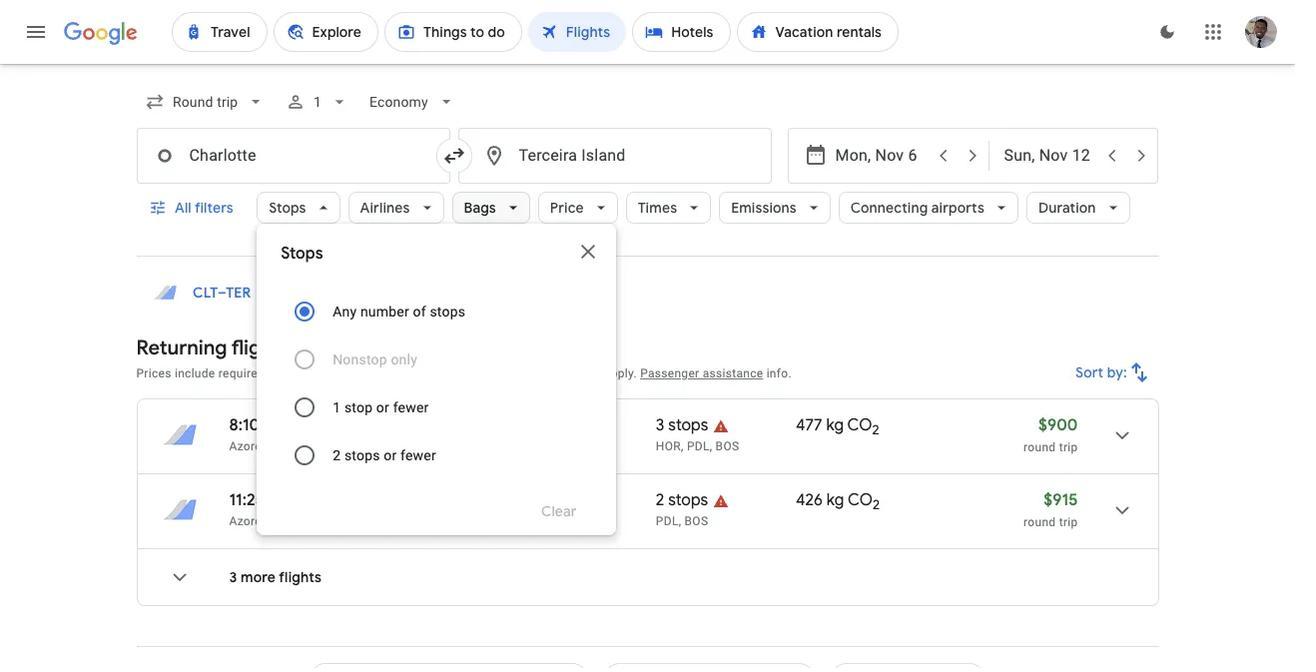 Task type: locate. For each thing, give the bounding box(es) containing it.
+
[[301, 367, 309, 381], [364, 415, 370, 428]]

round inside $915 round trip
[[1024, 515, 1056, 529]]

swap origin and destination. image
[[442, 144, 466, 168]]

0 vertical spatial co
[[848, 416, 873, 435]]

price button
[[538, 184, 618, 232]]

38
[[526, 416, 544, 435]]

stops
[[269, 199, 306, 217], [281, 244, 323, 264]]

co
[[848, 416, 873, 435], [848, 490, 873, 510]]

kg right 477
[[826, 416, 844, 435]]

flights up prices include required taxes + fees for 1 adult.
[[231, 336, 290, 361]]

bos right hor
[[716, 439, 740, 453]]

apply.
[[604, 367, 637, 381]]

fewer down optional
[[393, 400, 429, 416]]

0 horizontal spatial pdl
[[656, 514, 679, 528]]

passenger
[[640, 367, 700, 381]]

bos
[[716, 439, 740, 453], [685, 514, 709, 528]]

0 horizontal spatial 3
[[229, 568, 237, 586]]

2 inside stops option group
[[333, 447, 341, 463]]

1 round from the top
[[1024, 440, 1056, 454]]

,
[[681, 439, 684, 453], [710, 439, 713, 453], [679, 514, 682, 528]]

co inside 477 kg co 2
[[848, 416, 873, 435]]

sort
[[1075, 364, 1104, 382]]

None search field
[[136, 78, 1159, 535]]

11:25 am
[[229, 490, 292, 510]]

0 vertical spatial 3
[[656, 416, 665, 435]]

connecting
[[851, 199, 928, 217]]

to
[[391, 284, 405, 302]]

pdl down 3 stops flight. element
[[687, 439, 710, 453]]

returning flights main content
[[136, 273, 1159, 622]]

or right stop
[[376, 400, 390, 416]]

– inside 27 hr 45 min ter – clt
[[548, 514, 557, 528]]

co for 426
[[848, 490, 873, 510]]

azores down the 11:25 am text box
[[229, 514, 268, 528]]

1 vertical spatial round
[[1024, 515, 1056, 529]]

1 horizontal spatial clt
[[557, 514, 577, 528]]

stops
[[430, 304, 466, 320], [669, 416, 709, 435], [344, 447, 380, 463], [668, 490, 708, 510]]

1 kg from the top
[[826, 416, 844, 435]]

ter
[[225, 284, 251, 302], [526, 514, 548, 528]]

min for 38 hr 30 min
[[589, 416, 616, 435]]

2
[[873, 422, 880, 439], [333, 447, 341, 463], [656, 490, 665, 510], [873, 497, 880, 514]]

0 vertical spatial airlines,
[[271, 439, 316, 453]]

stops right filters
[[269, 199, 306, 217]]

kg inside 477 kg co 2
[[826, 416, 844, 435]]

0 horizontal spatial +
[[301, 367, 309, 381]]

3 stops
[[656, 416, 709, 435]]

1 vertical spatial min
[[589, 490, 615, 510]]

– up azores airlines, jetblue
[[291, 416, 301, 435]]

0 vertical spatial or
[[376, 400, 390, 416]]

stops up choose
[[281, 244, 323, 264]]

pdl inside layover (1 of 3) is a 3 hr 40 min layover at horta airport in horta. layover (2 of 3) is a 4 hr 30 min layover at aeroporto joão paulo ii in ponta delgada. layover (3 of 3) is a 20 hr 4 min overnight layover at boston logan international airport in boston. element
[[687, 439, 710, 453]]

stops inside popup button
[[269, 199, 306, 217]]

1 vertical spatial pdl
[[656, 514, 679, 528]]

airlines, inside the 11:25 am azores airlines, jetblue
[[271, 514, 316, 528]]

fewer down 1 stop or fewer
[[401, 447, 436, 463]]

2 down the 6:40 pm
[[333, 447, 341, 463]]

3 for 3 stops
[[656, 416, 665, 435]]

azores down departure time: 8:10 am. text box
[[229, 439, 268, 453]]

azores inside the 11:25 am azores airlines, jetblue
[[229, 514, 268, 528]]

co right 477
[[848, 416, 873, 435]]

optional
[[404, 367, 451, 381]]

2 right 477
[[873, 422, 880, 439]]

ter inside 27 hr 45 min ter – clt
[[526, 514, 548, 528]]

kg for 426
[[827, 490, 845, 510]]

0 vertical spatial round
[[1024, 440, 1056, 454]]

1 vertical spatial hr
[[547, 490, 562, 510]]

45
[[566, 490, 585, 510]]

1 vertical spatial stops
[[281, 244, 323, 264]]

main menu image
[[24, 20, 48, 44]]

1
[[313, 94, 321, 110], [358, 367, 365, 381], [333, 400, 341, 416], [370, 415, 374, 428]]

round for $915
[[1024, 515, 1056, 529]]

round down 915 us dollars text field
[[1024, 515, 1056, 529]]

915 US dollars text field
[[1044, 490, 1078, 510]]

1 horizontal spatial +
[[364, 415, 370, 428]]

1 vertical spatial ter
[[526, 514, 548, 528]]

1 vertical spatial fewer
[[401, 447, 436, 463]]

1 co from the top
[[848, 416, 873, 435]]

2 jetblue from the top
[[319, 514, 362, 528]]

1 vertical spatial +
[[364, 415, 370, 428]]

min right 45
[[589, 490, 615, 510]]

or down 1 stop or fewer
[[384, 447, 397, 463]]

leaves aerogare civil das lajes at 8:10 am on sunday, november 12 and arrives at charlotte douglas international airport at 6:40 pm on monday, november 13. element
[[229, 415, 374, 435]]

1 vertical spatial azores
[[229, 514, 268, 528]]

1 horizontal spatial ter
[[526, 514, 548, 528]]

0 vertical spatial jetblue
[[319, 439, 362, 453]]

stop
[[344, 400, 373, 416]]

1 trip from the top
[[1059, 440, 1078, 454]]

2 co from the top
[[848, 490, 873, 510]]

+ up 2 stops or fewer
[[364, 415, 370, 428]]

$900 round trip
[[1024, 416, 1078, 454]]

+ left fees
[[301, 367, 309, 381]]

2 trip from the top
[[1059, 515, 1078, 529]]

None field
[[136, 84, 273, 120], [361, 84, 464, 120], [136, 84, 273, 120], [361, 84, 464, 120]]

1 horizontal spatial 3
[[656, 416, 665, 435]]

returning flights
[[136, 336, 290, 361]]

ter up the returning flights
[[225, 284, 251, 302]]

0 vertical spatial clt
[[192, 284, 217, 302]]

pdl
[[687, 439, 710, 453], [656, 514, 679, 528]]

round for $900
[[1024, 440, 1056, 454]]

1 vertical spatial 3
[[229, 568, 237, 586]]

426
[[796, 490, 823, 510]]

, down 2 stops flight. element
[[679, 514, 682, 528]]

2 vertical spatial –
[[548, 514, 557, 528]]

jetblue
[[319, 439, 362, 453], [319, 514, 362, 528]]

connecting airports button
[[839, 184, 1019, 232]]

1 vertical spatial bos
[[685, 514, 709, 528]]

or
[[376, 400, 390, 416], [384, 447, 397, 463]]

3 up hor
[[656, 416, 665, 435]]

layover (1 of 2) is a 5 hr 45 min layover at aeroporto joão paulo ii in ponta delgada. layover (2 of 2) is a 12 hr 35 min overnight layover at boston logan international airport in boston. element
[[656, 513, 786, 529]]

– up the returning flights
[[217, 284, 225, 302]]

None text field
[[136, 128, 450, 184]]

1 horizontal spatial –
[[291, 416, 301, 435]]

round down $900
[[1024, 440, 1056, 454]]

2 right 426
[[873, 497, 880, 514]]

any
[[333, 304, 357, 320]]

all
[[174, 199, 191, 217]]

2 kg from the top
[[827, 490, 845, 510]]

min
[[589, 416, 616, 435], [589, 490, 615, 510]]

$915 round trip
[[1024, 490, 1078, 529]]

, inside layover (1 of 2) is a 5 hr 45 min layover at aeroporto joão paulo ii in ponta delgada. layover (2 of 2) is a 12 hr 35 min overnight layover at boston logan international airport in boston. element
[[679, 514, 682, 528]]

change appearance image
[[1144, 8, 1192, 56]]

8:10 am
[[229, 416, 287, 435]]

may
[[577, 367, 601, 381]]

flights right the more
[[279, 568, 322, 586]]

1 vertical spatial or
[[384, 447, 397, 463]]

include
[[175, 367, 215, 381]]

1 vertical spatial kg
[[827, 490, 845, 510]]

2 round from the top
[[1024, 515, 1056, 529]]

0 vertical spatial pdl
[[687, 439, 710, 453]]

– down total duration 27 hr 45 min. element
[[548, 514, 557, 528]]

0 horizontal spatial clt
[[192, 284, 217, 302]]

0 horizontal spatial ter
[[225, 284, 251, 302]]

0 vertical spatial kg
[[826, 416, 844, 435]]

total duration 38 hr 30 min. element
[[526, 416, 656, 438]]

0 vertical spatial stops
[[269, 199, 306, 217]]

1 vertical spatial clt
[[557, 514, 577, 528]]

1 vertical spatial co
[[848, 490, 873, 510]]

airlines, down 11:25 am
[[271, 514, 316, 528]]

azores
[[229, 439, 268, 453], [229, 514, 268, 528]]

1 vertical spatial –
[[291, 416, 301, 435]]

ter down 27
[[526, 514, 548, 528]]

2 horizontal spatial –
[[548, 514, 557, 528]]

stops up hor , pdl , bos
[[669, 416, 709, 435]]

1 horizontal spatial bos
[[716, 439, 740, 453]]

6:40 pm
[[304, 416, 364, 435]]

airlines,
[[271, 439, 316, 453], [271, 514, 316, 528]]

+ inside 8:10 am – 6:40 pm + 1
[[364, 415, 370, 428]]

bags
[[464, 199, 496, 217]]

trip inside $900 round trip
[[1059, 440, 1078, 454]]

1 inside 8:10 am – 6:40 pm + 1
[[370, 415, 374, 428]]

hr right 27
[[547, 490, 562, 510]]

jetblue down 2 stops or fewer
[[319, 514, 362, 528]]

co inside 426 kg co 2
[[848, 490, 873, 510]]

0 vertical spatial +
[[301, 367, 309, 381]]

trip down "900 us dollars" text field
[[1059, 440, 1078, 454]]

– inside 8:10 am – 6:40 pm + 1
[[291, 416, 301, 435]]

clt up the returning flights
[[192, 284, 217, 302]]

0 vertical spatial min
[[589, 416, 616, 435]]

for
[[339, 367, 355, 381]]

0 horizontal spatial –
[[217, 284, 225, 302]]

trip
[[1059, 440, 1078, 454], [1059, 515, 1078, 529]]

bos down 2 stops flight. element
[[685, 514, 709, 528]]

fewer for 1 stop or fewer
[[393, 400, 429, 416]]

27 hr 45 min ter – clt
[[526, 490, 615, 528]]

min right 30
[[589, 416, 616, 435]]

1 vertical spatial jetblue
[[319, 514, 362, 528]]

kg right 426
[[827, 490, 845, 510]]

min for 27 hr 45 min ter – clt
[[589, 490, 615, 510]]

0 vertical spatial flights
[[231, 336, 290, 361]]

co right 426
[[848, 490, 873, 510]]

0 vertical spatial trip
[[1059, 440, 1078, 454]]

or for stop
[[376, 400, 390, 416]]

0 vertical spatial azores
[[229, 439, 268, 453]]

0 vertical spatial fewer
[[393, 400, 429, 416]]

1 vertical spatial airlines,
[[271, 514, 316, 528]]

–
[[217, 284, 225, 302], [291, 416, 301, 435], [548, 514, 557, 528]]

2 azores from the top
[[229, 514, 268, 528]]

pdl down 2 stops flight. element
[[656, 514, 679, 528]]

flights
[[231, 336, 290, 361], [279, 568, 322, 586]]

None text field
[[458, 128, 772, 184]]

kg inside 426 kg co 2
[[827, 490, 845, 510]]

hr
[[548, 416, 563, 435], [547, 490, 562, 510]]

0 vertical spatial hr
[[548, 416, 563, 435]]

0 vertical spatial –
[[217, 284, 225, 302]]

required
[[219, 367, 265, 381]]

2 airlines, from the top
[[271, 514, 316, 528]]

stops down the arrival time: 6:40 pm on  monday, november 13. 'text field'
[[344, 447, 380, 463]]

1 azores from the top
[[229, 439, 268, 453]]

jetblue down the arrival time: 6:40 pm on  monday, november 13. 'text field'
[[319, 439, 362, 453]]

trip inside $915 round trip
[[1059, 515, 1078, 529]]

prices include required taxes + fees for 1 adult.
[[136, 367, 400, 381]]

Departure time: 11:25 AM. text field
[[229, 490, 292, 510]]

round
[[1024, 440, 1056, 454], [1024, 515, 1056, 529]]

hr right '38'
[[548, 416, 563, 435]]

hr inside 27 hr 45 min ter – clt
[[547, 490, 562, 510]]

1 vertical spatial trip
[[1059, 515, 1078, 529]]

min inside 27 hr 45 min ter – clt
[[589, 490, 615, 510]]

fewer for 2 stops or fewer
[[401, 447, 436, 463]]

3
[[656, 416, 665, 435], [229, 568, 237, 586]]

total duration 27 hr 45 min. element
[[526, 490, 656, 513]]

3 left the more
[[229, 568, 237, 586]]

1 horizontal spatial pdl
[[687, 439, 710, 453]]

clt down 45
[[557, 514, 577, 528]]

filters
[[194, 199, 233, 217]]

Departure text field
[[836, 129, 927, 183]]

, down 3 stops flight. element
[[681, 439, 684, 453]]

1 airlines, from the top
[[271, 439, 316, 453]]

airlines, down 8:10 am – 6:40 pm + 1
[[271, 439, 316, 453]]

stops up pdl , bos on the right bottom
[[668, 490, 708, 510]]

round inside $900 round trip
[[1024, 440, 1056, 454]]

kg
[[826, 416, 844, 435], [827, 490, 845, 510]]

taxes
[[268, 367, 298, 381]]

bags button
[[452, 184, 530, 232]]

0 horizontal spatial bos
[[685, 514, 709, 528]]

trip down $915
[[1059, 515, 1078, 529]]

prices
[[136, 367, 171, 381]]



Task type: vqa. For each thing, say whether or not it's contained in the screenshot.
Morarji Desai image
no



Task type: describe. For each thing, give the bounding box(es) containing it.
stops for 2 stops
[[668, 490, 708, 510]]

, for pdl
[[681, 439, 684, 453]]

of
[[413, 304, 426, 320]]

pdl , bos
[[656, 514, 709, 528]]

airlines
[[360, 199, 410, 217]]

azores airlines, jetblue
[[229, 439, 362, 453]]

return
[[346, 284, 388, 302]]

stops for 3 stops
[[669, 416, 709, 435]]

1 vertical spatial flights
[[279, 568, 322, 586]]

8:10 am – 6:40 pm + 1
[[229, 415, 374, 435]]

choose
[[290, 284, 342, 302]]

2 inside 426 kg co 2
[[873, 497, 880, 514]]

1 inside stops option group
[[333, 400, 341, 416]]

choose return to charlotte
[[290, 284, 473, 302]]

stops button
[[257, 184, 340, 232]]

– for clt
[[217, 284, 225, 302]]

, for bos
[[679, 514, 682, 528]]

more
[[241, 568, 276, 586]]

pdl inside layover (1 of 2) is a 5 hr 45 min layover at aeroporto joão paulo ii in ponta delgada. layover (2 of 2) is a 12 hr 35 min overnight layover at boston logan international airport in boston. element
[[656, 514, 679, 528]]

stops for 2 stops or fewer
[[344, 447, 380, 463]]

passenger assistance button
[[640, 367, 763, 381]]

hr for 38
[[548, 416, 563, 435]]

clt – ter
[[192, 284, 251, 302]]

price
[[550, 199, 584, 217]]

charges
[[454, 367, 499, 381]]

27
[[526, 490, 543, 510]]

optional charges and
[[404, 367, 526, 381]]

hr for 27
[[547, 490, 562, 510]]

or for stops
[[384, 447, 397, 463]]

emissions button
[[719, 184, 831, 232]]

kg for 477
[[826, 416, 844, 435]]

number
[[360, 304, 409, 320]]

none search field containing stops
[[136, 78, 1159, 535]]

2 stops
[[656, 490, 708, 510]]

1 button
[[277, 78, 357, 126]]

$900
[[1039, 416, 1078, 435]]

layover (1 of 3) is a 3 hr 40 min layover at horta airport in horta. layover (2 of 3) is a 4 hr 30 min layover at aeroporto joão paulo ii in ponta delgada. layover (3 of 3) is a 20 hr 4 min overnight layover at boston logan international airport in boston. element
[[656, 438, 786, 454]]

3 more flights image
[[155, 553, 203, 601]]

fees
[[312, 367, 336, 381]]

airlines button
[[348, 184, 444, 232]]

all filters
[[174, 199, 233, 217]]

jetblue inside the 11:25 am azores airlines, jetblue
[[319, 514, 362, 528]]

sort by:
[[1075, 364, 1127, 382]]

477
[[796, 416, 823, 435]]

may apply. passenger assistance
[[574, 367, 763, 381]]

nonstop only
[[333, 352, 417, 368]]

any number of stops
[[333, 304, 466, 320]]

by:
[[1107, 364, 1127, 382]]

2 stops flight. element
[[656, 490, 708, 513]]

stops down charlotte
[[430, 304, 466, 320]]

$915
[[1044, 490, 1078, 510]]

1 stop or fewer
[[333, 400, 429, 416]]

, right hor
[[710, 439, 713, 453]]

0 vertical spatial bos
[[716, 439, 740, 453]]

30
[[567, 416, 586, 435]]

assistance
[[703, 367, 763, 381]]

3 more flights
[[229, 568, 322, 586]]

3 for 3 more flights
[[229, 568, 237, 586]]

900 US dollars text field
[[1039, 416, 1078, 435]]

2 inside 477 kg co 2
[[873, 422, 880, 439]]

477 kg co 2
[[796, 416, 880, 439]]

clt inside 27 hr 45 min ter – clt
[[557, 514, 577, 528]]

close dialog image
[[577, 240, 600, 264]]

only
[[391, 352, 417, 368]]

duration
[[1039, 199, 1096, 217]]

0 vertical spatial ter
[[225, 284, 251, 302]]

trip for $900
[[1059, 440, 1078, 454]]

sort by: button
[[1067, 349, 1159, 397]]

426 kg co 2
[[796, 490, 880, 514]]

returning
[[136, 336, 227, 361]]

Return text field
[[1004, 129, 1096, 183]]

adult.
[[369, 367, 400, 381]]

co for 477
[[848, 416, 873, 435]]

1 jetblue from the top
[[319, 439, 362, 453]]

2 up pdl , bos on the right bottom
[[656, 490, 665, 510]]

emissions
[[731, 199, 797, 217]]

times
[[638, 199, 677, 217]]

charlotte
[[408, 284, 473, 302]]

flight details. leaves aerogare civil das lajes at 8:10 am on sunday, november 12 and arrives at charlotte douglas international airport at 6:40 pm on monday, november 13. image
[[1098, 412, 1146, 459]]

hor
[[656, 439, 681, 453]]

11:25 am azores airlines, jetblue
[[229, 490, 362, 528]]

2 stops or fewer
[[333, 447, 436, 463]]

nonstop
[[333, 352, 387, 368]]

duration button
[[1027, 184, 1130, 232]]

Departure time: 8:10 AM. text field
[[229, 416, 287, 435]]

flight details. leaves aerogare civil das lajes at 11:25 am on sunday, november 12 and arrives at charlotte douglas international airport at 11:10 am on monday, november 13. image
[[1098, 486, 1146, 534]]

– for 8:10 am
[[291, 416, 301, 435]]

airports
[[932, 199, 985, 217]]

connecting airports
[[851, 199, 985, 217]]

Arrival time: 6:40 PM on  Monday, November 13. text field
[[304, 415, 374, 435]]

all filters button
[[136, 184, 249, 232]]

and
[[502, 367, 523, 381]]

times button
[[626, 184, 711, 232]]

38 hr 30 min
[[526, 416, 616, 435]]

3 stops flight. element
[[656, 416, 709, 438]]

1 inside popup button
[[313, 94, 321, 110]]

stops option group
[[281, 288, 592, 479]]

hor , pdl , bos
[[656, 439, 740, 453]]

trip for $915
[[1059, 515, 1078, 529]]



